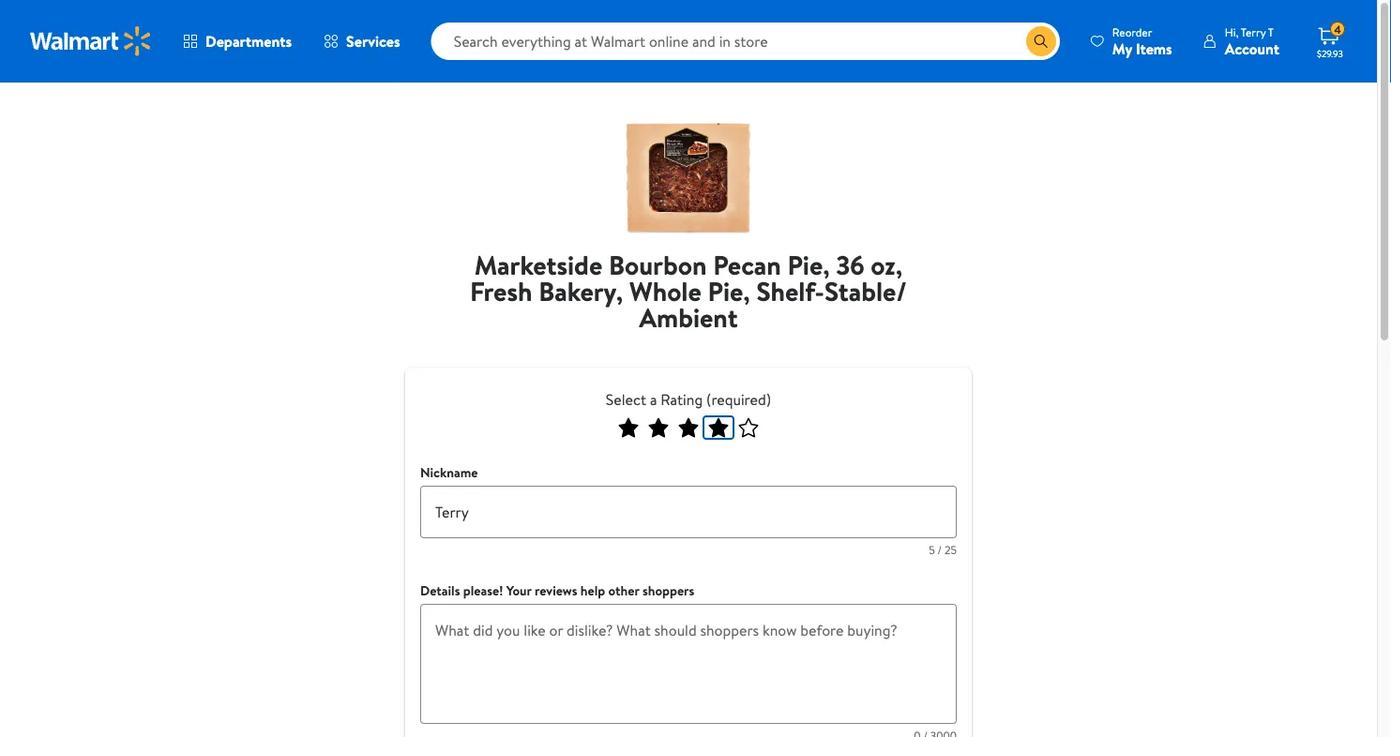 Task type: vqa. For each thing, say whether or not it's contained in the screenshot.
Add To List corresponding to $6.98
no



Task type: describe. For each thing, give the bounding box(es) containing it.
departments button
[[167, 19, 308, 64]]

0 horizontal spatial pie,
[[708, 273, 750, 309]]

pecan
[[713, 246, 781, 283]]

5 / 25
[[929, 542, 957, 558]]

reorder
[[1112, 24, 1152, 40]]

rating
[[661, 389, 703, 410]]

account
[[1225, 38, 1279, 59]]

ambient
[[639, 299, 738, 335]]

nickname
[[420, 463, 478, 482]]

bourbon
[[609, 246, 707, 283]]

shoppers
[[643, 582, 694, 600]]

write a review for marketside bourbon pecan pie, 36 oz, fresh bakery, whole pie, shelf-stable/ ambient element
[[448, 246, 929, 345]]

other
[[608, 582, 639, 600]]

bakery,
[[539, 273, 623, 309]]

items
[[1136, 38, 1172, 59]]

shelf-
[[757, 273, 825, 309]]

your
[[506, 582, 532, 600]]

Nickname text field
[[420, 486, 957, 538]]

Details please! Your reviews help other shoppers text field
[[420, 604, 957, 724]]

/
[[938, 542, 942, 558]]

a
[[650, 389, 657, 410]]

5
[[929, 542, 935, 558]]

select a rating (required)
[[606, 389, 771, 410]]

Search search field
[[431, 23, 1060, 60]]

25
[[945, 542, 957, 558]]

my
[[1112, 38, 1132, 59]]

details
[[420, 582, 460, 600]]

36
[[836, 246, 864, 283]]

oz,
[[871, 246, 903, 283]]



Task type: locate. For each thing, give the bounding box(es) containing it.
t
[[1268, 24, 1274, 40]]

Walmart Site-Wide search field
[[431, 23, 1060, 60]]

marketside
[[474, 246, 602, 283]]

walmart image
[[30, 26, 152, 56]]

4
[[1334, 21, 1341, 37]]

stable/
[[825, 273, 907, 309]]

pie, left 36
[[787, 246, 830, 283]]

details please! your reviews help other shoppers
[[420, 582, 694, 600]]

reviews
[[535, 582, 577, 600]]

help
[[580, 582, 605, 600]]

1 horizontal spatial pie,
[[787, 246, 830, 283]]

departments
[[205, 31, 292, 52]]

select
[[606, 389, 646, 410]]

services button
[[308, 19, 416, 64]]

(required)
[[706, 389, 771, 410]]

whole
[[629, 273, 701, 309]]

services
[[346, 31, 400, 52]]

please!
[[463, 582, 503, 600]]

pie, left shelf-
[[708, 273, 750, 309]]

reorder my items
[[1112, 24, 1172, 59]]

terry
[[1241, 24, 1266, 40]]

$29.93
[[1317, 47, 1343, 60]]

hi,
[[1225, 24, 1239, 40]]

fresh
[[470, 273, 532, 309]]

marketside bourbon pecan pie, 36 oz, fresh bakery, whole pie, shelf-stable/ ambient
[[470, 246, 907, 335]]

search icon image
[[1034, 34, 1049, 49]]

pie,
[[787, 246, 830, 283], [708, 273, 750, 309]]

hi, terry t account
[[1225, 24, 1279, 59]]



